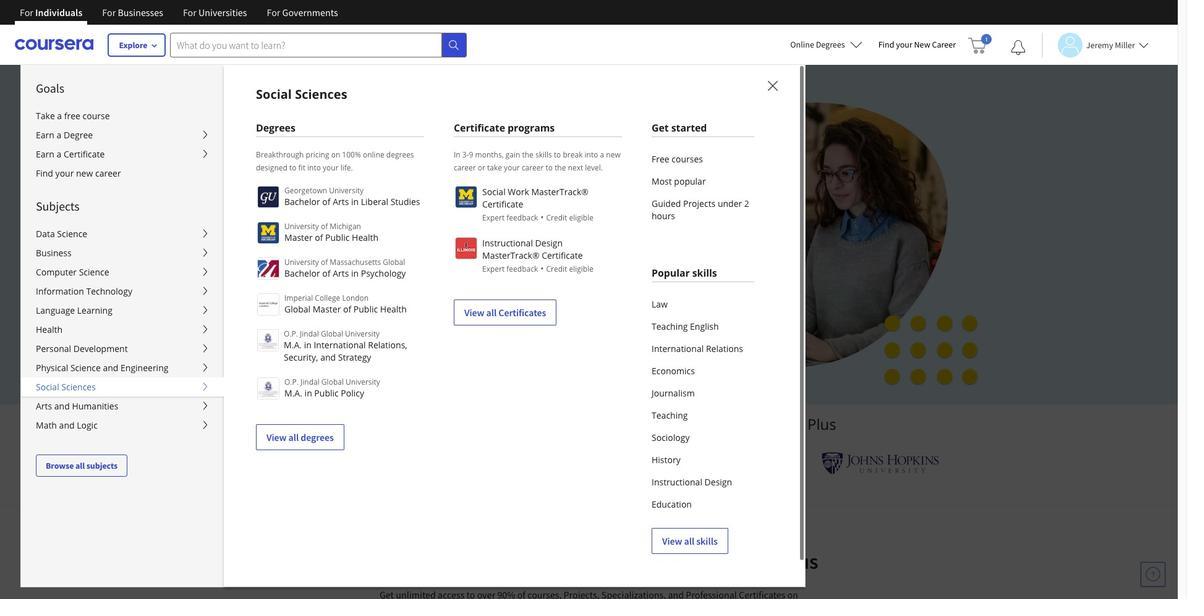 Task type: vqa. For each thing, say whether or not it's contained in the screenshot.
top at left
no



Task type: describe. For each thing, give the bounding box(es) containing it.
math
[[36, 420, 57, 432]]

a for free
[[57, 110, 62, 122]]

o.p. for m.a. in international relations, security, and strategy
[[284, 329, 298, 340]]

o.p. jindal global university logo image for m.a. in international relations, security, and strategy
[[257, 330, 279, 352]]

free courses link
[[652, 148, 754, 171]]

2 vertical spatial with
[[651, 549, 691, 575]]

cancel
[[283, 277, 310, 289]]

$399 /year with 14-day money-back guarantee
[[242, 335, 439, 346]]

college
[[315, 293, 340, 304]]

o.p. for m.a. in public policy
[[284, 377, 299, 388]]

university inside 'university of massachusetts global bachelor of arts in psychology'
[[284, 257, 319, 268]]

university inside o.p. jindal global university m.a. in international relations, security, and strategy
[[345, 329, 380, 340]]

physical science and engineering button
[[21, 359, 224, 378]]

university inside georgetown university bachelor of arts in liberal studies
[[329, 186, 364, 196]]

o.p. jindal global university m.a. in international relations, security, and strategy
[[284, 329, 407, 364]]

leading
[[460, 414, 511, 435]]

popular
[[674, 176, 706, 187]]

international relations
[[652, 343, 743, 355]]

take
[[487, 163, 502, 173]]

public for university
[[314, 388, 339, 399]]

projects,
[[230, 195, 285, 214]]

view for view all degrees
[[267, 432, 287, 444]]

0 vertical spatial with
[[287, 335, 306, 346]]

journalism
[[652, 388, 695, 399]]

master inside the university of michigan master of public health
[[284, 232, 313, 244]]

courses,
[[477, 173, 530, 192]]

1 vertical spatial with
[[707, 414, 737, 435]]

in 3-9 months, gain the skills to break into a new career or take your career to the next level.
[[454, 150, 621, 173]]

design for instructional design
[[705, 477, 732, 489]]

guided
[[652, 198, 681, 210]]

instructional design link
[[652, 472, 754, 494]]

for universities
[[183, 6, 247, 19]]

break
[[563, 150, 583, 160]]

arts inside popup button
[[36, 401, 52, 412]]

explore
[[119, 40, 148, 51]]

m.a. for m.a. in public policy
[[284, 388, 302, 399]]

show notifications image
[[1011, 40, 1026, 55]]

sociology link
[[652, 427, 754, 450]]

degrees inside list
[[301, 432, 334, 444]]

7,000+
[[357, 173, 399, 192]]

money-
[[339, 335, 371, 346]]

jindal for public
[[301, 377, 320, 388]]

jeremy miller
[[1087, 39, 1135, 50]]

university of michigan logo image
[[257, 222, 280, 244]]

development
[[73, 343, 128, 355]]

1 vertical spatial plus
[[780, 549, 819, 575]]

university of michigan master of public health
[[284, 221, 379, 244]]

• for work
[[541, 211, 544, 223]]

information technology button
[[21, 282, 224, 301]]

teaching link
[[652, 405, 754, 427]]

courses
[[672, 153, 703, 165]]

0 vertical spatial coursera
[[741, 414, 804, 435]]

data
[[36, 228, 55, 240]]

arts and humanities button
[[21, 397, 224, 416]]

earn a certificate button
[[21, 145, 224, 164]]

journalism link
[[652, 383, 754, 405]]

career
[[932, 39, 956, 50]]

university of massachusetts global bachelor of arts in psychology
[[284, 257, 406, 280]]

help center image
[[1146, 568, 1161, 583]]

in inside 'university of massachusetts global bachelor of arts in psychology'
[[351, 268, 359, 280]]

your inside find your new career link
[[896, 39, 913, 50]]

take a free course
[[36, 110, 110, 122]]

of inside georgetown university bachelor of arts in liberal studies
[[322, 196, 331, 208]]

sas image
[[651, 454, 698, 474]]

social sciences inside 'social sciences' popup button
[[36, 382, 96, 393]]

eligible for social work mastertrack® certificate
[[569, 213, 594, 223]]

m.a. for m.a. in international relations, security, and strategy
[[284, 340, 302, 351]]

health inside imperial college london global master of public health
[[380, 304, 407, 315]]

imperial
[[284, 293, 313, 304]]

new inside in 3-9 months, gain the skills to break into a new career or take your career to the next level.
[[606, 150, 621, 160]]

start
[[250, 306, 272, 318]]

economics link
[[652, 361, 754, 383]]

online degrees
[[791, 39, 845, 50]]

leading universities and companies with coursera plus
[[456, 414, 837, 435]]

explore menu element
[[21, 65, 224, 477]]

information
[[36, 286, 84, 297]]

earn a certificate
[[36, 148, 105, 160]]

for governments
[[267, 6, 338, 19]]

expert for instructional design mastertrack® certificate
[[482, 264, 505, 275]]

a for degree
[[57, 129, 61, 141]]

to inside unlimited access to 7,000+ world-class courses, hands-on projects, and job-ready certificate programs—all included in your subscription
[[341, 173, 354, 192]]

global inside o.p. jindal global university m.a. in public policy
[[321, 377, 344, 388]]

science for physical
[[70, 362, 101, 374]]

and inside physical science and engineering popup button
[[103, 362, 118, 374]]

feedback for work
[[507, 213, 538, 223]]

university inside the university of michigan master of public health
[[284, 221, 319, 232]]

earn a degree button
[[21, 126, 224, 145]]

into for degrees
[[307, 163, 321, 173]]

imperial college london logo image
[[257, 294, 280, 316]]

english
[[690, 321, 719, 333]]

9
[[469, 150, 473, 160]]

view for view all skills
[[662, 536, 682, 548]]

included
[[539, 195, 594, 214]]

london
[[342, 293, 369, 304]]

o.p. jindal global university logo image for m.a. in public policy
[[257, 378, 280, 400]]

science for data
[[57, 228, 87, 240]]

on inside breakthrough pricing on 100% online degrees designed to fit into your life.
[[331, 150, 340, 160]]

degree
[[64, 129, 93, 141]]

international relations link
[[652, 338, 754, 361]]

take
[[36, 110, 55, 122]]

jeremy miller button
[[1042, 32, 1149, 57]]

sciences inside menu item
[[295, 86, 347, 103]]

explore button
[[108, 34, 165, 56]]

gain
[[506, 150, 520, 160]]

international inside view all skills list
[[652, 343, 704, 355]]

2
[[744, 198, 749, 210]]

teaching for teaching
[[652, 410, 688, 422]]

in inside o.p. jindal global university m.a. in public policy
[[305, 388, 312, 399]]

subjects
[[36, 199, 79, 214]]

0 vertical spatial plus
[[808, 414, 837, 435]]

100%
[[342, 150, 361, 160]]

social sciences inside social sciences menu item
[[256, 86, 347, 103]]

and left companies
[[597, 414, 624, 435]]

language learning button
[[21, 301, 224, 320]]

bachelor inside 'university of massachusetts global bachelor of arts in psychology'
[[284, 268, 320, 280]]

instructional for instructional design mastertrack® certificate expert feedback • credit eligible
[[482, 237, 533, 249]]

sciences inside popup button
[[61, 382, 96, 393]]

your inside find your new career link
[[55, 168, 74, 179]]

for for universities
[[183, 6, 197, 19]]

data science button
[[21, 224, 224, 244]]

1 vertical spatial coursera
[[696, 549, 776, 575]]

invest in your professional goals with coursera plus
[[360, 549, 819, 575]]

michigan
[[330, 221, 361, 232]]

view all skills list
[[652, 294, 754, 555]]

view all certificates list
[[454, 185, 622, 326]]

jeremy
[[1087, 39, 1113, 50]]

data science
[[36, 228, 87, 240]]

imperial college london global master of public health
[[284, 293, 407, 315]]

in inside unlimited access to 7,000+ world-class courses, hands-on projects, and job-ready certificate programs—all included in your subscription
[[597, 195, 609, 214]]

view all degrees list
[[256, 185, 424, 451]]

social inside popup button
[[36, 382, 59, 393]]

teaching english link
[[652, 316, 754, 338]]

all for subjects
[[75, 461, 85, 472]]

job-
[[316, 195, 340, 214]]

instructional for instructional design
[[652, 477, 702, 489]]

2 horizontal spatial career
[[522, 163, 544, 173]]

your inside in 3-9 months, gain the skills to break into a new career or take your career to the next level.
[[504, 163, 520, 173]]

your inside unlimited access to 7,000+ world-class courses, hands-on projects, and job-ready certificate programs—all included in your subscription
[[230, 217, 259, 235]]

find your new career
[[36, 168, 121, 179]]

subscription
[[263, 217, 341, 235]]

unlimited
[[230, 173, 292, 192]]

degrees inside dropdown button
[[816, 39, 845, 50]]

and inside 'arts and humanities' popup button
[[54, 401, 70, 412]]

browse all subjects button
[[36, 455, 127, 477]]

to up hands-
[[546, 163, 553, 173]]

partnername logo image for instructional
[[455, 237, 477, 260]]

in inside o.p. jindal global university m.a. in international relations, security, and strategy
[[304, 340, 312, 351]]

arts inside georgetown university bachelor of arts in liberal studies
[[333, 196, 349, 208]]

most popular link
[[652, 171, 754, 193]]

certificate inside popup button
[[64, 148, 105, 160]]

health inside dropdown button
[[36, 324, 62, 336]]

miller
[[1115, 39, 1135, 50]]

ready
[[340, 195, 376, 214]]

international inside o.p. jindal global university m.a. in international relations, security, and strategy
[[314, 340, 366, 351]]

online
[[791, 39, 814, 50]]

coursera image
[[15, 35, 93, 55]]

next
[[568, 163, 583, 173]]

psychology
[[361, 268, 406, 280]]

georgetown
[[284, 186, 327, 196]]

public for global
[[354, 304, 378, 315]]

instructional design mastertrack® certificate expert feedback • credit eligible
[[482, 237, 594, 275]]

view all degrees link
[[256, 425, 344, 451]]

businesses
[[118, 6, 163, 19]]

education
[[652, 499, 692, 511]]

goals
[[600, 549, 647, 575]]

master inside imperial college london global master of public health
[[313, 304, 341, 315]]

university of illinois at urbana-champaign image
[[239, 454, 335, 474]]

law
[[652, 299, 668, 310]]

1 horizontal spatial career
[[454, 163, 476, 173]]

0 horizontal spatial the
[[522, 150, 534, 160]]

1 vertical spatial day
[[321, 335, 337, 346]]

skills inside list
[[697, 536, 718, 548]]

work
[[508, 186, 529, 198]]



Task type: locate. For each thing, give the bounding box(es) containing it.
teaching for teaching english
[[652, 321, 688, 333]]

0 horizontal spatial international
[[314, 340, 366, 351]]

on down level.
[[577, 173, 594, 192]]

international
[[314, 340, 366, 351], [652, 343, 704, 355]]

anytime
[[312, 277, 348, 289]]

design for instructional design mastertrack® certificate expert feedback • credit eligible
[[535, 237, 563, 249]]

certificate up 9
[[454, 121, 505, 135]]

list containing free courses
[[652, 148, 754, 228]]

m.a. up security,
[[284, 340, 302, 351]]

new right break
[[606, 150, 621, 160]]

1 horizontal spatial free
[[652, 153, 670, 165]]

0 horizontal spatial career
[[95, 168, 121, 179]]

design
[[535, 237, 563, 249], [705, 477, 732, 489]]

close image
[[764, 77, 780, 93], [764, 77, 780, 93], [764, 77, 780, 93], [764, 77, 780, 93], [764, 77, 780, 93], [764, 77, 780, 93], [765, 78, 781, 94]]

0 vertical spatial free
[[652, 153, 670, 165]]

instructional design
[[652, 477, 732, 489]]

2 • from the top
[[541, 263, 544, 275]]

instructional inside instructional design link
[[652, 477, 702, 489]]

find
[[879, 39, 894, 50], [36, 168, 53, 179]]

and down the development
[[103, 362, 118, 374]]

1 eligible from the top
[[569, 213, 594, 223]]

relations,
[[368, 340, 407, 351]]

earn down earn a degree
[[36, 148, 54, 160]]

credit for design
[[546, 264, 567, 275]]

into inside in 3-9 months, gain the skills to break into a new career or take your career to the next level.
[[585, 150, 598, 160]]

university of massachusetts global logo image
[[257, 258, 280, 280]]

career down earn a certificate popup button
[[95, 168, 121, 179]]

0 vertical spatial social sciences
[[256, 86, 347, 103]]

goals
[[36, 80, 64, 96]]

health up back
[[380, 304, 407, 315]]

0 vertical spatial social
[[256, 86, 292, 103]]

mastertrack®
[[531, 186, 589, 198], [482, 250, 540, 262]]

0 horizontal spatial health
[[36, 324, 62, 336]]

strategy
[[338, 352, 371, 364]]

m.a. down security,
[[284, 388, 302, 399]]

shopping cart: 1 item image
[[968, 34, 992, 54]]

skills
[[535, 150, 552, 160], [692, 267, 717, 280], [697, 536, 718, 548]]

career up hands-
[[522, 163, 544, 173]]

banner navigation
[[10, 0, 348, 34]]

m.a.
[[284, 340, 302, 351], [284, 388, 302, 399]]

expert
[[482, 213, 505, 223], [482, 264, 505, 275]]

expert inside instructional design mastertrack® certificate expert feedback • credit eligible
[[482, 264, 505, 275]]

skills up law link
[[692, 267, 717, 280]]

certificate inside instructional design mastertrack® certificate expert feedback • credit eligible
[[542, 250, 583, 262]]

1 horizontal spatial degrees
[[816, 39, 845, 50]]

in inside georgetown university bachelor of arts in liberal studies
[[351, 196, 359, 208]]

0 vertical spatial sciences
[[295, 86, 347, 103]]

0 horizontal spatial design
[[535, 237, 563, 249]]

earn a degree
[[36, 129, 93, 141]]

0 horizontal spatial instructional
[[482, 237, 533, 249]]

/month, cancel anytime
[[245, 277, 348, 289]]

with up security,
[[287, 335, 306, 346]]

1 vertical spatial skills
[[692, 267, 717, 280]]

credit inside the social work mastertrack® certificate expert feedback • credit eligible
[[546, 213, 567, 223]]

for for governments
[[267, 6, 280, 19]]

feedback for design
[[507, 264, 538, 275]]

feedback
[[507, 213, 538, 223], [507, 264, 538, 275]]

career down 3- at the top left of the page
[[454, 163, 476, 173]]

feedback inside instructional design mastertrack® certificate expert feedback • credit eligible
[[507, 264, 538, 275]]

in left the liberal
[[351, 196, 359, 208]]

1 teaching from the top
[[652, 321, 688, 333]]

bachelor
[[284, 196, 320, 208], [284, 268, 320, 280]]

1 o.p. jindal global university logo image from the top
[[257, 330, 279, 352]]

teaching down law
[[652, 321, 688, 333]]

1 vertical spatial earn
[[36, 148, 54, 160]]

international up economics
[[652, 343, 704, 355]]

degrees up breakthrough
[[256, 121, 295, 135]]

arts up michigan
[[333, 196, 349, 208]]

jindal up security,
[[300, 329, 319, 340]]

information technology
[[36, 286, 132, 297]]

in right the invest
[[418, 549, 435, 575]]

view all skills
[[662, 536, 718, 548]]

1 vertical spatial master
[[313, 304, 341, 315]]

1 vertical spatial find
[[36, 168, 53, 179]]

expert for social work mastertrack® certificate
[[482, 213, 505, 223]]

university up /month, cancel anytime
[[284, 257, 319, 268]]

world-
[[403, 173, 443, 192]]

0 vertical spatial on
[[331, 150, 340, 160]]

0 vertical spatial earn
[[36, 129, 54, 141]]

0 vertical spatial arts
[[333, 196, 349, 208]]

unlimited access to 7,000+ world-class courses, hands-on projects, and job-ready certificate programs—all included in your subscription
[[230, 173, 609, 235]]

class
[[443, 173, 474, 192]]

0 vertical spatial expert
[[482, 213, 505, 223]]

1 vertical spatial on
[[577, 173, 594, 192]]

and inside the math and logic popup button
[[59, 420, 75, 432]]

earn for earn a degree
[[36, 129, 54, 141]]

math and logic button
[[21, 416, 224, 435]]

0 horizontal spatial on
[[331, 150, 340, 160]]

into inside breakthrough pricing on 100% online degrees designed to fit into your life.
[[307, 163, 321, 173]]

social sciences menu item
[[223, 0, 1187, 600]]

science up business
[[57, 228, 87, 240]]

and
[[288, 195, 312, 214], [320, 352, 336, 364], [103, 362, 118, 374], [54, 401, 70, 412], [597, 414, 624, 435], [59, 420, 75, 432]]

into for certificate programs
[[585, 150, 598, 160]]

teaching inside 'link'
[[652, 321, 688, 333]]

0 horizontal spatial degrees
[[256, 121, 295, 135]]

all
[[486, 307, 497, 319], [289, 432, 299, 444], [75, 461, 85, 472], [684, 536, 695, 548]]

and left logic
[[59, 420, 75, 432]]

all for skills
[[684, 536, 695, 548]]

0 vertical spatial skills
[[535, 150, 552, 160]]

global down trial
[[321, 329, 343, 340]]

breakthrough
[[256, 150, 304, 160]]

0 vertical spatial public
[[325, 232, 350, 244]]

0 horizontal spatial into
[[307, 163, 321, 173]]

1 horizontal spatial view
[[464, 307, 485, 319]]

feedback up certificates
[[507, 264, 538, 275]]

1 horizontal spatial international
[[652, 343, 704, 355]]

earn down take
[[36, 129, 54, 141]]

1 vertical spatial degrees
[[256, 121, 295, 135]]

0 horizontal spatial day
[[282, 306, 298, 318]]

popular skills
[[652, 267, 717, 280]]

the right gain
[[522, 150, 534, 160]]

health inside the university of michigan master of public health
[[352, 232, 379, 244]]

2 o.p. jindal global university logo image from the top
[[257, 378, 280, 400]]

1 vertical spatial science
[[79, 267, 109, 278]]

free up most
[[652, 153, 670, 165]]

0 vertical spatial m.a.
[[284, 340, 302, 351]]

What do you want to learn? text field
[[170, 32, 442, 57]]

view for view all certificates
[[464, 307, 485, 319]]

on left 100%
[[331, 150, 340, 160]]

global inside imperial college london global master of public health
[[284, 304, 311, 315]]

guided projects under 2 hours
[[652, 198, 749, 222]]

all inside button
[[75, 461, 85, 472]]

m.a. inside o.p. jindal global university m.a. in international relations, security, and strategy
[[284, 340, 302, 351]]

science down personal development
[[70, 362, 101, 374]]

0 vertical spatial degrees
[[386, 150, 414, 160]]

plus
[[808, 414, 837, 435], [780, 549, 819, 575]]

1 earn from the top
[[36, 129, 54, 141]]

• for design
[[541, 263, 544, 275]]

history
[[652, 455, 681, 466]]

mastertrack® inside the social work mastertrack® certificate expert feedback • credit eligible
[[531, 186, 589, 198]]

1 horizontal spatial the
[[555, 163, 566, 173]]

0 vertical spatial science
[[57, 228, 87, 240]]

partnername logo image for social
[[455, 186, 477, 208]]

1 vertical spatial feedback
[[507, 264, 538, 275]]

or
[[478, 163, 485, 173]]

fit
[[298, 163, 305, 173]]

all inside 'link'
[[486, 307, 497, 319]]

earn inside popup button
[[36, 148, 54, 160]]

view up university of illinois at urbana-champaign image
[[267, 432, 287, 444]]

credit inside instructional design mastertrack® certificate expert feedback • credit eligible
[[546, 264, 567, 275]]

skills down the education link
[[697, 536, 718, 548]]

sciences up coursera plus image
[[295, 86, 347, 103]]

1 vertical spatial mastertrack®
[[482, 250, 540, 262]]

2 eligible from the top
[[569, 264, 594, 275]]

projects
[[683, 198, 716, 210]]

o.p. inside o.p. jindal global university m.a. in international relations, security, and strategy
[[284, 329, 298, 340]]

personal development
[[36, 343, 128, 355]]

all for degrees
[[289, 432, 299, 444]]

get started
[[652, 121, 707, 135]]

in up security,
[[304, 340, 312, 351]]

0 horizontal spatial social
[[36, 382, 59, 393]]

social sciences group
[[20, 0, 1187, 600]]

a inside popup button
[[57, 148, 61, 160]]

find inside explore menu element
[[36, 168, 53, 179]]

popular
[[652, 267, 690, 280]]

new
[[914, 39, 931, 50]]

design inside instructional design link
[[705, 477, 732, 489]]

teaching english
[[652, 321, 719, 333]]

0 vertical spatial eligible
[[569, 213, 594, 223]]

for left individuals
[[20, 6, 33, 19]]

0 vertical spatial bachelor
[[284, 196, 320, 208]]

• inside the social work mastertrack® certificate expert feedback • credit eligible
[[541, 211, 544, 223]]

2 expert from the top
[[482, 264, 505, 275]]

1 partnername logo image from the top
[[455, 186, 477, 208]]

for for businesses
[[102, 6, 116, 19]]

1 horizontal spatial health
[[352, 232, 379, 244]]

2 credit from the top
[[546, 264, 567, 275]]

your inside breakthrough pricing on 100% online degrees designed to fit into your life.
[[323, 163, 339, 173]]

on inside unlimited access to 7,000+ world-class courses, hands-on projects, and job-ready certificate programs—all included in your subscription
[[577, 173, 594, 192]]

eligible for instructional design mastertrack® certificate
[[569, 264, 594, 275]]

social inside the social work mastertrack® certificate expert feedback • credit eligible
[[482, 186, 506, 198]]

hands-
[[533, 173, 577, 192]]

public inside o.p. jindal global university m.a. in public policy
[[314, 388, 339, 399]]

new
[[606, 150, 621, 160], [76, 168, 93, 179]]

0 horizontal spatial social sciences
[[36, 382, 96, 393]]

expert up "view all certificates" 'link'
[[482, 264, 505, 275]]

for left 'governments'
[[267, 6, 280, 19]]

science
[[57, 228, 87, 240], [79, 267, 109, 278], [70, 362, 101, 374]]

physical science and engineering
[[36, 362, 168, 374]]

feedback down work
[[507, 213, 538, 223]]

None search field
[[170, 32, 467, 57]]

o.p. jindal global university logo image down /year
[[257, 378, 280, 400]]

1 vertical spatial •
[[541, 263, 544, 275]]

mastertrack® for design
[[482, 250, 540, 262]]

new inside explore menu element
[[76, 168, 93, 179]]

bachelor inside georgetown university bachelor of arts in liberal studies
[[284, 196, 320, 208]]

0 horizontal spatial view
[[267, 432, 287, 444]]

teaching up sociology
[[652, 410, 688, 422]]

find down earn a certificate
[[36, 168, 53, 179]]

2 vertical spatial arts
[[36, 401, 52, 412]]

earn for earn a certificate
[[36, 148, 54, 160]]

day inside button
[[282, 306, 298, 318]]

find your new career link
[[872, 37, 962, 53]]

instructional inside instructional design mastertrack® certificate expert feedback • credit eligible
[[482, 237, 533, 249]]

0 vertical spatial new
[[606, 150, 621, 160]]

2 vertical spatial social
[[36, 382, 59, 393]]

eligible inside the social work mastertrack® certificate expert feedback • credit eligible
[[569, 213, 594, 223]]

0 vertical spatial day
[[282, 306, 298, 318]]

2 vertical spatial public
[[314, 388, 339, 399]]

into up level.
[[585, 150, 598, 160]]

0 vertical spatial o.p. jindal global university logo image
[[257, 330, 279, 352]]

1 vertical spatial free
[[300, 306, 319, 318]]

m.a. inside o.p. jindal global university m.a. in public policy
[[284, 388, 302, 399]]

social down physical
[[36, 382, 59, 393]]

mastertrack® inside instructional design mastertrack® certificate expert feedback • credit eligible
[[482, 250, 540, 262]]

2 for from the left
[[102, 6, 116, 19]]

a inside in 3-9 months, gain the skills to break into a new career or take your career to the next level.
[[600, 150, 604, 160]]

design inside instructional design mastertrack® certificate expert feedback • credit eligible
[[535, 237, 563, 249]]

public up massachusetts
[[325, 232, 350, 244]]

7-
[[274, 306, 282, 318]]

for left "businesses"
[[102, 6, 116, 19]]

with down journalism link
[[707, 414, 737, 435]]

$399
[[242, 335, 262, 346]]

all left certificates
[[486, 307, 497, 319]]

skills left break
[[535, 150, 552, 160]]

the
[[522, 150, 534, 160], [555, 163, 566, 173]]

list
[[652, 148, 754, 228]]

view all certificates link
[[454, 300, 557, 326]]

the left next
[[555, 163, 566, 173]]

2 horizontal spatial social
[[482, 186, 506, 198]]

in right the included
[[597, 195, 609, 214]]

all down the education link
[[684, 536, 695, 548]]

social sciences up coursera plus image
[[256, 86, 347, 103]]

0 vertical spatial health
[[352, 232, 379, 244]]

to
[[554, 150, 561, 160], [289, 163, 297, 173], [546, 163, 553, 173], [341, 173, 354, 192]]

1 vertical spatial public
[[354, 304, 378, 315]]

/month,
[[245, 277, 280, 289]]

master right 'university of michigan logo' at left top
[[284, 232, 313, 244]]

all up university of illinois at urbana-champaign image
[[289, 432, 299, 444]]

0 vertical spatial partnername logo image
[[455, 186, 477, 208]]

global down the strategy
[[321, 377, 344, 388]]

1 vertical spatial new
[[76, 168, 93, 179]]

in up london
[[351, 268, 359, 280]]

2 teaching from the top
[[652, 410, 688, 422]]

view all degrees
[[267, 432, 334, 444]]

view left certificates
[[464, 307, 485, 319]]

design down the social work mastertrack® certificate expert feedback • credit eligible
[[535, 237, 563, 249]]

2 vertical spatial health
[[36, 324, 62, 336]]

1 vertical spatial credit
[[546, 264, 567, 275]]

arts inside 'university of massachusetts global bachelor of arts in psychology'
[[333, 268, 349, 280]]

pricing
[[306, 150, 329, 160]]

2 earn from the top
[[36, 148, 54, 160]]

physical
[[36, 362, 68, 374]]

1 vertical spatial expert
[[482, 264, 505, 275]]

university down life.
[[329, 186, 364, 196]]

individuals
[[35, 6, 82, 19]]

1 • from the top
[[541, 211, 544, 223]]

computer science
[[36, 267, 109, 278]]

jindal inside o.p. jindal global university m.a. in international relations, security, and strategy
[[300, 329, 319, 340]]

find for find your new career
[[36, 168, 53, 179]]

1 horizontal spatial sciences
[[295, 86, 347, 103]]

1 horizontal spatial new
[[606, 150, 621, 160]]

mastertrack® down next
[[531, 186, 589, 198]]

a for certificate
[[57, 148, 61, 160]]

view inside list
[[267, 432, 287, 444]]

2 bachelor from the top
[[284, 268, 320, 280]]

instructional down sas "image"
[[652, 477, 702, 489]]

1 horizontal spatial degrees
[[386, 150, 414, 160]]

0 vertical spatial o.p.
[[284, 329, 298, 340]]

day down imperial
[[282, 306, 298, 318]]

• inside instructional design mastertrack® certificate expert feedback • credit eligible
[[541, 263, 544, 275]]

0 vertical spatial teaching
[[652, 321, 688, 333]]

to inside breakthrough pricing on 100% online degrees designed to fit into your life.
[[289, 163, 297, 173]]

free inside "link"
[[652, 153, 670, 165]]

find for find your new career
[[879, 39, 894, 50]]

o.p. down security,
[[284, 377, 299, 388]]

degrees up university of illinois at urbana-champaign image
[[301, 432, 334, 444]]

degrees right online
[[816, 39, 845, 50]]

find left new
[[879, 39, 894, 50]]

2 feedback from the top
[[507, 264, 538, 275]]

expert down courses,
[[482, 213, 505, 223]]

1 horizontal spatial into
[[585, 150, 598, 160]]

for for individuals
[[20, 6, 33, 19]]

certificate down the included
[[542, 250, 583, 262]]

o.p. jindal global university logo image down start
[[257, 330, 279, 352]]

and down $399 /year with 14-day money-back guarantee at left
[[320, 352, 336, 364]]

science for computer
[[79, 267, 109, 278]]

public left "policy"
[[314, 388, 339, 399]]

1 feedback from the top
[[507, 213, 538, 223]]

0 horizontal spatial find
[[36, 168, 53, 179]]

certificate programs
[[454, 121, 555, 135]]

jindal down security,
[[301, 377, 320, 388]]

1 vertical spatial into
[[307, 163, 321, 173]]

2 horizontal spatial with
[[707, 414, 737, 435]]

1 horizontal spatial social
[[256, 86, 292, 103]]

public up 'money-'
[[354, 304, 378, 315]]

of
[[322, 196, 331, 208], [321, 221, 328, 232], [315, 232, 323, 244], [321, 257, 328, 268], [322, 268, 331, 280], [343, 304, 351, 315]]

online degrees button
[[781, 31, 872, 58]]

of inside imperial college london global master of public health
[[343, 304, 351, 315]]

1 vertical spatial teaching
[[652, 410, 688, 422]]

programs
[[508, 121, 555, 135]]

global inside o.p. jindal global university m.a. in international relations, security, and strategy
[[321, 329, 343, 340]]

hours
[[652, 210, 675, 222]]

online
[[363, 150, 384, 160]]

3 for from the left
[[183, 6, 197, 19]]

new down earn a certificate
[[76, 168, 93, 179]]

for individuals
[[20, 6, 82, 19]]

1 vertical spatial the
[[555, 163, 566, 173]]

university right 'university of michigan logo' at left top
[[284, 221, 319, 232]]

all right "browse"
[[75, 461, 85, 472]]

personal
[[36, 343, 71, 355]]

mastertrack® for work
[[531, 186, 589, 198]]

in down security,
[[305, 388, 312, 399]]

history link
[[652, 450, 754, 472]]

4 for from the left
[[267, 6, 280, 19]]

teaching
[[652, 321, 688, 333], [652, 410, 688, 422]]

learning
[[77, 305, 112, 317]]

1 vertical spatial social
[[482, 186, 506, 198]]

johns hopkins university image
[[822, 453, 939, 476]]

personal development button
[[21, 340, 224, 359]]

certificate
[[380, 195, 442, 214]]

universities
[[199, 6, 247, 19]]

0 vertical spatial mastertrack®
[[531, 186, 589, 198]]

1 vertical spatial sciences
[[61, 382, 96, 393]]

2 vertical spatial science
[[70, 362, 101, 374]]

free down imperial
[[300, 306, 319, 318]]

expert inside the social work mastertrack® certificate expert feedback • credit eligible
[[482, 213, 505, 223]]

social work mastertrack® certificate expert feedback • credit eligible
[[482, 186, 594, 223]]

eligible inside instructional design mastertrack® certificate expert feedback • credit eligible
[[569, 264, 594, 275]]

1 vertical spatial social sciences
[[36, 382, 96, 393]]

sciences up arts and humanities
[[61, 382, 96, 393]]

jindal for international
[[300, 329, 319, 340]]

1 expert from the top
[[482, 213, 505, 223]]

1 horizontal spatial find
[[879, 39, 894, 50]]

certificate inside the social work mastertrack® certificate expert feedback • credit eligible
[[482, 199, 523, 210]]

public inside the university of michigan master of public health
[[325, 232, 350, 244]]

bachelor up imperial
[[284, 268, 320, 280]]

0 vertical spatial into
[[585, 150, 598, 160]]

1 vertical spatial bachelor
[[284, 268, 320, 280]]

1 vertical spatial jindal
[[301, 377, 320, 388]]

all inside list
[[289, 432, 299, 444]]

georgetown university logo image
[[257, 186, 280, 208]]

and inside unlimited access to 7,000+ world-class courses, hands-on projects, and job-ready certificate programs—all included in your subscription
[[288, 195, 312, 214]]

1 vertical spatial o.p. jindal global university logo image
[[257, 378, 280, 400]]

start 7-day free trial
[[250, 306, 340, 318]]

1 vertical spatial partnername logo image
[[455, 237, 477, 260]]

certificate down work
[[482, 199, 523, 210]]

most popular
[[652, 176, 706, 187]]

social down "take"
[[482, 186, 506, 198]]

1 horizontal spatial with
[[651, 549, 691, 575]]

1 vertical spatial view
[[267, 432, 287, 444]]

0 horizontal spatial sciences
[[61, 382, 96, 393]]

partnername logo image
[[455, 186, 477, 208], [455, 237, 477, 260]]

global inside 'university of massachusetts global bachelor of arts in psychology'
[[383, 257, 405, 268]]

free inside button
[[300, 306, 319, 318]]

browse
[[46, 461, 74, 472]]

professional
[[485, 549, 596, 575]]

1 credit from the top
[[546, 213, 567, 223]]

2 horizontal spatial view
[[662, 536, 682, 548]]

1 for from the left
[[20, 6, 33, 19]]

jindal inside o.p. jindal global university m.a. in public policy
[[301, 377, 320, 388]]

close image
[[764, 77, 780, 93], [764, 77, 780, 93]]

public inside imperial college london global master of public health
[[354, 304, 378, 315]]

list inside social sciences menu item
[[652, 148, 754, 228]]

1 bachelor from the top
[[284, 196, 320, 208]]

0 vertical spatial design
[[535, 237, 563, 249]]

1 horizontal spatial day
[[321, 335, 337, 346]]

for left 'universities'
[[183, 6, 197, 19]]

view down education
[[662, 536, 682, 548]]

all for certificates
[[486, 307, 497, 319]]

earn inside dropdown button
[[36, 129, 54, 141]]

a inside dropdown button
[[57, 129, 61, 141]]

global right the 7-
[[284, 304, 311, 315]]

certificate
[[454, 121, 505, 135], [64, 148, 105, 160], [482, 199, 523, 210], [542, 250, 583, 262]]

design down history link
[[705, 477, 732, 489]]

eligible
[[569, 213, 594, 223], [569, 264, 594, 275]]

career
[[454, 163, 476, 173], [522, 163, 544, 173], [95, 168, 121, 179]]

and up the "subscription"
[[288, 195, 312, 214]]

guarantee
[[394, 335, 439, 346]]

2 vertical spatial skills
[[697, 536, 718, 548]]

and inside o.p. jindal global university m.a. in international relations, security, and strategy
[[320, 352, 336, 364]]

• up certificates
[[541, 263, 544, 275]]

14-
[[308, 335, 321, 346]]

degrees
[[386, 150, 414, 160], [301, 432, 334, 444]]

degrees inside breakthrough pricing on 100% online degrees designed to fit into your life.
[[386, 150, 414, 160]]

a left free
[[57, 110, 62, 122]]

0 vertical spatial view
[[464, 307, 485, 319]]

• down hands-
[[541, 211, 544, 223]]

health up massachusetts
[[352, 232, 379, 244]]

0 horizontal spatial degrees
[[301, 432, 334, 444]]

0 vertical spatial instructional
[[482, 237, 533, 249]]

university down the strategy
[[346, 377, 380, 388]]

life.
[[341, 163, 353, 173]]

with down view all skills
[[651, 549, 691, 575]]

credit for work
[[546, 213, 567, 223]]

skills inside in 3-9 months, gain the skills to break into a new career or take your career to the next level.
[[535, 150, 552, 160]]

o.p. jindal global university logo image
[[257, 330, 279, 352], [257, 378, 280, 400]]

o.p. inside o.p. jindal global university m.a. in public policy
[[284, 377, 299, 388]]

degrees inside social sciences menu item
[[256, 121, 295, 135]]

university inside o.p. jindal global university m.a. in public policy
[[346, 377, 380, 388]]

international up the strategy
[[314, 340, 366, 351]]

1 vertical spatial design
[[705, 477, 732, 489]]

language learning
[[36, 305, 112, 317]]

social down what do you want to learn? text field
[[256, 86, 292, 103]]

social sciences up arts and humanities
[[36, 382, 96, 393]]

earn
[[36, 129, 54, 141], [36, 148, 54, 160]]

policy
[[341, 388, 364, 399]]

science up information technology
[[79, 267, 109, 278]]

0 vertical spatial jindal
[[300, 329, 319, 340]]

to left fit
[[289, 163, 297, 173]]

1 horizontal spatial instructional
[[652, 477, 702, 489]]

science inside "popup button"
[[79, 267, 109, 278]]

2 partnername logo image from the top
[[455, 237, 477, 260]]

1 horizontal spatial social sciences
[[256, 86, 347, 103]]

started
[[671, 121, 707, 135]]

coursera plus image
[[230, 116, 419, 135]]

arts and humanities
[[36, 401, 118, 412]]

1 vertical spatial health
[[380, 304, 407, 315]]

to left break
[[554, 150, 561, 160]]

career inside explore menu element
[[95, 168, 121, 179]]



